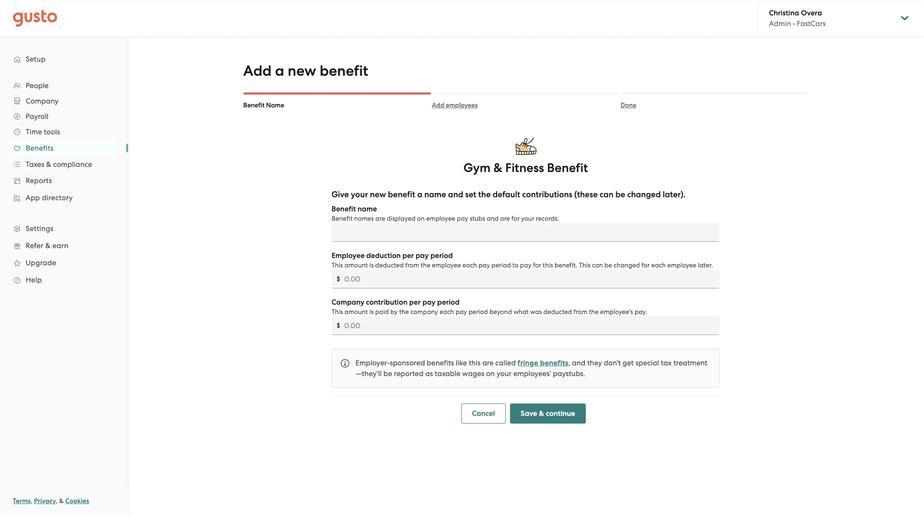 Task type: vqa. For each thing, say whether or not it's contained in the screenshot.
GYM
yes



Task type: locate. For each thing, give the bounding box(es) containing it.
& right gym
[[494, 161, 503, 176]]

1 horizontal spatial be
[[605, 262, 612, 269]]

add employees
[[432, 101, 478, 109]]

& inside refer & earn link
[[45, 241, 51, 250]]

by
[[391, 308, 398, 316]]

(these
[[575, 190, 598, 200]]

0 horizontal spatial each
[[440, 308, 454, 316]]

are down default
[[500, 215, 510, 223]]

2 $ from the top
[[337, 322, 340, 330]]

displayed
[[387, 215, 416, 223]]

, up paystubs.
[[569, 359, 570, 367]]

1 horizontal spatial name
[[425, 190, 446, 200]]

0 horizontal spatial be
[[384, 370, 392, 378]]

per up the company
[[409, 298, 421, 307]]

benefit name
[[243, 101, 284, 109]]

add
[[243, 62, 272, 80], [432, 101, 445, 109]]

1 vertical spatial your
[[522, 215, 535, 223]]

pay inside benefit name benefit names are displayed on employee pay stubs and are for your records.
[[457, 215, 468, 223]]

company inside company contribution per pay period this amount is paid by the company each pay period beyond what was deducted from the employee's pay.
[[332, 298, 365, 307]]

each for employee deduction per pay period
[[463, 262, 477, 269]]

benefit
[[243, 101, 265, 109], [547, 161, 588, 176], [332, 205, 356, 214], [332, 215, 353, 223]]

company for company contribution per pay period this amount is paid by the company each pay period beyond what was deducted from the employee's pay.
[[332, 298, 365, 307]]

1 is from the top
[[370, 262, 374, 269]]

0 vertical spatial on
[[417, 215, 425, 223]]

is inside the employee deduction per pay period this amount is deducted from the employee each pay period to pay for this benefit. this can be changed for each employee later.
[[370, 262, 374, 269]]

, inside , and they don't get special tax treatment —they'll be reported as taxable wages on your employees' paystubs.
[[569, 359, 570, 367]]

benefits inside employer-sponsored benefits like this are called fringe benefits
[[427, 359, 454, 367]]

was
[[530, 308, 542, 316]]

upgrade
[[26, 259, 56, 267]]

is for contribution
[[370, 308, 374, 316]]

name
[[266, 101, 284, 109]]

amount inside the employee deduction per pay period this amount is deducted from the employee each pay period to pay for this benefit. this can be changed for each employee later.
[[345, 262, 368, 269]]

amount inside company contribution per pay period this amount is paid by the company each pay period beyond what was deducted from the employee's pay.
[[345, 308, 368, 316]]

company down people
[[26, 97, 59, 105]]

1 horizontal spatial and
[[487, 215, 499, 223]]

name inside benefit name benefit names are displayed on employee pay stubs and are for your records.
[[358, 205, 377, 214]]

later).
[[663, 190, 686, 200]]

your right the give
[[351, 190, 368, 200]]

benefits
[[427, 359, 454, 367], [540, 359, 569, 368]]

on right wages
[[486, 370, 495, 378]]

1 vertical spatial this
[[469, 359, 481, 367]]

your
[[351, 190, 368, 200], [522, 215, 535, 223], [497, 370, 512, 378]]

this for employee deduction per pay period
[[332, 262, 343, 269]]

is left 'paid'
[[370, 308, 374, 316]]

this inside the employee deduction per pay period this amount is deducted from the employee each pay period to pay for this benefit. this can be changed for each employee later.
[[543, 262, 553, 269]]

2 amount from the top
[[345, 308, 368, 316]]

& inside "save & continue" button
[[539, 409, 544, 418]]

add inside button
[[432, 101, 445, 109]]

1 horizontal spatial each
[[463, 262, 477, 269]]

be inside , and they don't get special tax treatment —they'll be reported as taxable wages on your employees' paystubs.
[[384, 370, 392, 378]]

1 horizontal spatial for
[[533, 262, 542, 269]]

1 horizontal spatial ,
[[56, 498, 58, 505]]

1 horizontal spatial a
[[417, 190, 423, 200]]

0 horizontal spatial deducted
[[375, 262, 404, 269]]

add up benefit name
[[243, 62, 272, 80]]

0 vertical spatial company
[[26, 97, 59, 105]]

wages
[[463, 370, 485, 378]]

employer-sponsored benefits like this are called fringe benefits
[[356, 359, 569, 368]]

0 vertical spatial is
[[370, 262, 374, 269]]

0 horizontal spatial on
[[417, 215, 425, 223]]

done
[[621, 101, 637, 109]]

company left contribution
[[332, 298, 365, 307]]

per inside the employee deduction per pay period this amount is deducted from the employee each pay period to pay for this benefit. this can be changed for each employee later.
[[403, 251, 414, 260]]

1 horizontal spatial on
[[486, 370, 495, 378]]

add for add a new benefit
[[243, 62, 272, 80]]

employee
[[426, 215, 456, 223], [432, 262, 461, 269], [668, 262, 697, 269]]

be right benefit.
[[605, 262, 612, 269]]

deducted inside the employee deduction per pay period this amount is deducted from the employee each pay period to pay for this benefit. this can be changed for each employee later.
[[375, 262, 404, 269]]

0 vertical spatial your
[[351, 190, 368, 200]]

earn
[[52, 241, 68, 250]]

0 horizontal spatial benefit
[[320, 62, 368, 80]]

0 vertical spatial deducted
[[375, 262, 404, 269]]

1 vertical spatial amount
[[345, 308, 368, 316]]

1 horizontal spatial benefit
[[388, 190, 415, 200]]

are inside employer-sponsored benefits like this are called fringe benefits
[[483, 359, 494, 367]]

be right (these at the top
[[616, 190, 626, 200]]

1 vertical spatial benefit
[[388, 190, 415, 200]]

0 horizontal spatial company
[[26, 97, 59, 105]]

deduction
[[367, 251, 401, 260]]

taxes & compliance button
[[9, 157, 119, 172]]

give
[[332, 190, 349, 200]]

Benefit name text field
[[332, 223, 720, 242]]

1 vertical spatial and
[[487, 215, 499, 223]]

—they'll
[[356, 370, 382, 378]]

1 vertical spatial is
[[370, 308, 374, 316]]

can right benefit.
[[592, 262, 603, 269]]

reports link
[[9, 173, 119, 188]]

privacy
[[34, 498, 56, 505]]

2 horizontal spatial for
[[642, 262, 650, 269]]

1 horizontal spatial benefits
[[540, 359, 569, 368]]

can right (these at the top
[[600, 190, 614, 200]]

2 horizontal spatial are
[[500, 215, 510, 223]]

your down called on the bottom right of page
[[497, 370, 512, 378]]

from
[[405, 262, 419, 269], [574, 308, 588, 316]]

to
[[513, 262, 519, 269]]

& right the save
[[539, 409, 544, 418]]

benefit for your
[[388, 190, 415, 200]]

1 $ from the top
[[337, 275, 340, 283]]

period up the company
[[438, 298, 460, 307]]

2 horizontal spatial each
[[652, 262, 666, 269]]

a up benefit name benefit names are displayed on employee pay stubs and are for your records.
[[417, 190, 423, 200]]

employee deduction per pay period this amount is deducted from the employee each pay period to pay for this benefit. this can be changed for each employee later.
[[332, 251, 713, 269]]

0 horizontal spatial ,
[[31, 498, 32, 505]]

benefit left the names
[[332, 215, 353, 223]]

employee inside benefit name benefit names are displayed on employee pay stubs and are for your records.
[[426, 215, 456, 223]]

1 horizontal spatial from
[[574, 308, 588, 316]]

0 vertical spatial amount
[[345, 262, 368, 269]]

amount down employee
[[345, 262, 368, 269]]

can
[[600, 190, 614, 200], [592, 262, 603, 269]]

, left privacy at the left bottom of the page
[[31, 498, 32, 505]]

2 vertical spatial be
[[384, 370, 392, 378]]

refer & earn link
[[9, 238, 119, 253]]

0 vertical spatial per
[[403, 251, 414, 260]]

this inside company contribution per pay period this amount is paid by the company each pay period beyond what was deducted from the employee's pay.
[[332, 308, 343, 316]]

is for deduction
[[370, 262, 374, 269]]

amount left 'paid'
[[345, 308, 368, 316]]

deducted right was
[[544, 308, 572, 316]]

this
[[332, 262, 343, 269], [579, 262, 591, 269], [332, 308, 343, 316]]

continue
[[546, 409, 576, 418]]

what
[[514, 308, 529, 316]]

pay.
[[635, 308, 648, 316]]

1 vertical spatial be
[[605, 262, 612, 269]]

2 horizontal spatial your
[[522, 215, 535, 223]]

per for contribution
[[409, 298, 421, 307]]

0 horizontal spatial benefits
[[427, 359, 454, 367]]

fringe
[[518, 359, 539, 368]]

default
[[493, 190, 521, 200]]

special
[[636, 359, 659, 367]]

2 benefits from the left
[[540, 359, 569, 368]]

overa
[[801, 9, 823, 18]]

$
[[337, 275, 340, 283], [337, 322, 340, 330]]

benefits up taxable
[[427, 359, 454, 367]]

1 vertical spatial from
[[574, 308, 588, 316]]

0 vertical spatial can
[[600, 190, 614, 200]]

1 horizontal spatial new
[[370, 190, 386, 200]]

benefits
[[26, 144, 54, 152]]

benefit left name
[[243, 101, 265, 109]]

0 horizontal spatial for
[[512, 215, 520, 223]]

1 vertical spatial add
[[432, 101, 445, 109]]

list
[[0, 78, 128, 289]]

and inside , and they don't get special tax treatment —they'll be reported as taxable wages on your employees' paystubs.
[[572, 359, 586, 367]]

& for continue
[[539, 409, 544, 418]]

0 vertical spatial new
[[288, 62, 316, 80]]

christina
[[769, 9, 800, 18]]

name up benefit name benefit names are displayed on employee pay stubs and are for your records.
[[425, 190, 446, 200]]

1 amount from the top
[[345, 262, 368, 269]]

1 vertical spatial new
[[370, 190, 386, 200]]

name up the names
[[358, 205, 377, 214]]

0 vertical spatial changed
[[628, 190, 661, 200]]

and
[[448, 190, 464, 200], [487, 215, 499, 223], [572, 359, 586, 367]]

1 horizontal spatial add
[[432, 101, 445, 109]]

employee
[[332, 251, 365, 260]]

0 horizontal spatial add
[[243, 62, 272, 80]]

your up benefit name text field
[[522, 215, 535, 223]]

company button
[[9, 93, 119, 109]]

0 vertical spatial from
[[405, 262, 419, 269]]

and left set
[[448, 190, 464, 200]]

1 horizontal spatial are
[[483, 359, 494, 367]]

are
[[376, 215, 385, 223], [500, 215, 510, 223], [483, 359, 494, 367]]

0 vertical spatial and
[[448, 190, 464, 200]]

on
[[417, 215, 425, 223], [486, 370, 495, 378]]

give your new benefit a name and set the default contributions (these can be changed later).
[[332, 190, 686, 200]]

compliance
[[53, 160, 92, 169]]

2 horizontal spatial ,
[[569, 359, 570, 367]]

,
[[569, 359, 570, 367], [31, 498, 32, 505], [56, 498, 58, 505]]

on right displayed
[[417, 215, 425, 223]]

stubs
[[470, 215, 485, 223]]

& left earn on the left of the page
[[45, 241, 51, 250]]

1 vertical spatial can
[[592, 262, 603, 269]]

treatment
[[674, 359, 708, 367]]

1 vertical spatial $
[[337, 322, 340, 330]]

save & continue button
[[510, 404, 586, 424]]

reports
[[26, 176, 52, 185]]

pay
[[457, 215, 468, 223], [416, 251, 429, 260], [479, 262, 490, 269], [520, 262, 532, 269], [423, 298, 436, 307], [456, 308, 467, 316]]

home image
[[13, 10, 57, 27]]

benefit down the give
[[332, 205, 356, 214]]

0 horizontal spatial your
[[351, 190, 368, 200]]

pay up the company
[[423, 298, 436, 307]]

the
[[479, 190, 491, 200], [421, 262, 431, 269], [399, 308, 409, 316], [589, 308, 599, 316]]

0 horizontal spatial name
[[358, 205, 377, 214]]

0 vertical spatial $
[[337, 275, 340, 283]]

1 horizontal spatial deducted
[[544, 308, 572, 316]]

add left employees
[[432, 101, 445, 109]]

1 vertical spatial on
[[486, 370, 495, 378]]

0 vertical spatial benefit
[[320, 62, 368, 80]]

1 vertical spatial a
[[417, 190, 423, 200]]

0 horizontal spatial from
[[405, 262, 419, 269]]

your inside benefit name benefit names are displayed on employee pay stubs and are for your records.
[[522, 215, 535, 223]]

1 vertical spatial deducted
[[544, 308, 572, 316]]

, left cookies
[[56, 498, 58, 505]]

a up name
[[275, 62, 284, 80]]

taxes & compliance
[[26, 160, 92, 169]]

gym
[[464, 161, 491, 176]]

per
[[403, 251, 414, 260], [409, 298, 421, 307]]

each inside company contribution per pay period this amount is paid by the company each pay period beyond what was deducted from the employee's pay.
[[440, 308, 454, 316]]

2 vertical spatial and
[[572, 359, 586, 367]]

benefit
[[320, 62, 368, 80], [388, 190, 415, 200]]

and right stubs
[[487, 215, 499, 223]]

save
[[521, 409, 537, 418]]

& right taxes
[[46, 160, 51, 169]]

are right the names
[[376, 215, 385, 223]]

& left cookies
[[59, 498, 64, 505]]

1 vertical spatial changed
[[614, 262, 640, 269]]

per for deduction
[[403, 251, 414, 260]]

2 is from the top
[[370, 308, 374, 316]]

2 horizontal spatial be
[[616, 190, 626, 200]]

company inside dropdown button
[[26, 97, 59, 105]]

new for your
[[370, 190, 386, 200]]

amount for employee
[[345, 262, 368, 269]]

0 horizontal spatial new
[[288, 62, 316, 80]]

be down employer-
[[384, 370, 392, 378]]

terms , privacy , & cookies
[[13, 498, 89, 505]]

each for company contribution per pay period
[[440, 308, 454, 316]]

0 horizontal spatial this
[[469, 359, 481, 367]]

employee's
[[601, 308, 633, 316]]

& inside taxes & compliance dropdown button
[[46, 160, 51, 169]]

and up paystubs.
[[572, 359, 586, 367]]

Company contribution per pay period text field
[[345, 316, 720, 335]]

1 vertical spatial name
[[358, 205, 377, 214]]

are left called on the bottom right of page
[[483, 359, 494, 367]]

0 vertical spatial add
[[243, 62, 272, 80]]

2 vertical spatial your
[[497, 370, 512, 378]]

on inside benefit name benefit names are displayed on employee pay stubs and are for your records.
[[417, 215, 425, 223]]

2 horizontal spatial and
[[572, 359, 586, 367]]

reported
[[394, 370, 424, 378]]

cancel
[[472, 409, 495, 418]]

1 vertical spatial company
[[332, 298, 365, 307]]

payroll
[[26, 112, 48, 121]]

this up wages
[[469, 359, 481, 367]]

new for a
[[288, 62, 316, 80]]

1 vertical spatial per
[[409, 298, 421, 307]]

1 benefits from the left
[[427, 359, 454, 367]]

0 horizontal spatial a
[[275, 62, 284, 80]]

contributions
[[523, 190, 573, 200]]

pay left stubs
[[457, 215, 468, 223]]

tools
[[44, 128, 60, 136]]

& for compliance
[[46, 160, 51, 169]]

is down deduction
[[370, 262, 374, 269]]

is inside company contribution per pay period this amount is paid by the company each pay period beyond what was deducted from the employee's pay.
[[370, 308, 374, 316]]

be
[[616, 190, 626, 200], [605, 262, 612, 269], [384, 370, 392, 378]]

people button
[[9, 78, 119, 93]]

from inside the employee deduction per pay period this amount is deducted from the employee each pay period to pay for this benefit. this can be changed for each employee later.
[[405, 262, 419, 269]]

can inside the employee deduction per pay period this amount is deducted from the employee each pay period to pay for this benefit. this can be changed for each employee later.
[[592, 262, 603, 269]]

1 horizontal spatial your
[[497, 370, 512, 378]]

this left benefit.
[[543, 262, 553, 269]]

1 horizontal spatial company
[[332, 298, 365, 307]]

beyond
[[490, 308, 512, 316]]

benefits up paystubs.
[[540, 359, 569, 368]]

per inside company contribution per pay period this amount is paid by the company each pay period beyond what was deducted from the employee's pay.
[[409, 298, 421, 307]]

add for add employees
[[432, 101, 445, 109]]

0 vertical spatial this
[[543, 262, 553, 269]]

deducted down deduction
[[375, 262, 404, 269]]

new
[[288, 62, 316, 80], [370, 190, 386, 200]]

period
[[431, 251, 453, 260], [492, 262, 511, 269], [438, 298, 460, 307], [469, 308, 488, 316]]

this
[[543, 262, 553, 269], [469, 359, 481, 367]]

1 horizontal spatial this
[[543, 262, 553, 269]]

employees
[[446, 101, 478, 109]]

per right deduction
[[403, 251, 414, 260]]



Task type: describe. For each thing, give the bounding box(es) containing it.
changed inside the employee deduction per pay period this amount is deducted from the employee each pay period to pay for this benefit. this can be changed for each employee later.
[[614, 262, 640, 269]]

settings link
[[9, 221, 119, 236]]

and inside benefit name benefit names are displayed on employee pay stubs and are for your records.
[[487, 215, 499, 223]]

people
[[26, 81, 49, 90]]

Employee deduction per pay period text field
[[345, 270, 720, 289]]

company
[[411, 308, 438, 316]]

privacy link
[[34, 498, 56, 505]]

upgrade link
[[9, 255, 119, 271]]

app directory link
[[9, 190, 119, 206]]

sponsored
[[390, 359, 425, 367]]

0 vertical spatial name
[[425, 190, 446, 200]]

$ for company contribution per pay period
[[337, 322, 340, 330]]

this for company contribution per pay period
[[332, 308, 343, 316]]

payroll button
[[9, 109, 119, 124]]

terms link
[[13, 498, 31, 505]]

period down benefit name benefit names are displayed on employee pay stubs and are for your records.
[[431, 251, 453, 260]]

like
[[456, 359, 467, 367]]

pay right the company
[[456, 308, 467, 316]]

pay left to
[[479, 262, 490, 269]]

fastcars
[[797, 19, 826, 28]]

app directory
[[26, 194, 73, 202]]

list containing people
[[0, 78, 128, 289]]

period left 'beyond'
[[469, 308, 488, 316]]

set
[[465, 190, 477, 200]]

company for company
[[26, 97, 59, 105]]

app
[[26, 194, 40, 202]]

benefit name benefit names are displayed on employee pay stubs and are for your records.
[[332, 205, 559, 223]]

$ for employee deduction per pay period
[[337, 275, 340, 283]]

get
[[623, 359, 634, 367]]

cancel button
[[461, 404, 506, 424]]

company contribution per pay period this amount is paid by the company each pay period beyond what was deducted from the employee's pay.
[[332, 298, 648, 316]]

gusto navigation element
[[0, 37, 128, 302]]

admin
[[769, 19, 792, 28]]

paystubs.
[[553, 370, 586, 378]]

& for fitness
[[494, 161, 503, 176]]

contribution
[[366, 298, 408, 307]]

pay right deduction
[[416, 251, 429, 260]]

fringe benefits link
[[518, 359, 569, 368]]

called
[[496, 359, 516, 367]]

they
[[588, 359, 602, 367]]

save & continue
[[521, 409, 576, 418]]

period left to
[[492, 262, 511, 269]]

0 vertical spatial be
[[616, 190, 626, 200]]

later.
[[698, 262, 713, 269]]

settings
[[26, 224, 53, 233]]

as
[[426, 370, 433, 378]]

help link
[[9, 272, 119, 288]]

& for earn
[[45, 241, 51, 250]]

for inside benefit name benefit names are displayed on employee pay stubs and are for your records.
[[512, 215, 520, 223]]

benefit for a
[[320, 62, 368, 80]]

don't
[[604, 359, 621, 367]]

cookies
[[65, 498, 89, 505]]

terms
[[13, 498, 31, 505]]

taxes
[[26, 160, 44, 169]]

taxable
[[435, 370, 461, 378]]

amount for company
[[345, 308, 368, 316]]

setup link
[[9, 51, 119, 67]]

benefits link
[[9, 140, 119, 156]]

help
[[26, 276, 42, 284]]

tax
[[661, 359, 672, 367]]

employer-
[[356, 359, 390, 367]]

add employees button
[[432, 101, 620, 110]]

be inside the employee deduction per pay period this amount is deducted from the employee each pay period to pay for this benefit. this can be changed for each employee later.
[[605, 262, 612, 269]]

your inside , and they don't get special tax treatment —they'll be reported as taxable wages on your employees' paystubs.
[[497, 370, 512, 378]]

time
[[26, 128, 42, 136]]

refer
[[26, 241, 43, 250]]

pay right to
[[520, 262, 532, 269]]

names
[[354, 215, 374, 223]]

on inside , and they don't get special tax treatment —they'll be reported as taxable wages on your employees' paystubs.
[[486, 370, 495, 378]]

the inside the employee deduction per pay period this amount is deducted from the employee each pay period to pay for this benefit. this can be changed for each employee later.
[[421, 262, 431, 269]]

0 horizontal spatial are
[[376, 215, 385, 223]]

directory
[[42, 194, 73, 202]]

refer & earn
[[26, 241, 68, 250]]

this inside employer-sponsored benefits like this are called fringe benefits
[[469, 359, 481, 367]]

add a new benefit
[[243, 62, 368, 80]]

benefit.
[[555, 262, 578, 269]]

christina overa admin • fastcars
[[769, 9, 826, 28]]

gym & fitness benefit
[[464, 161, 588, 176]]

time tools
[[26, 128, 60, 136]]

, and they don't get special tax treatment —they'll be reported as taxable wages on your employees' paystubs.
[[356, 359, 708, 378]]

deducted inside company contribution per pay period this amount is paid by the company each pay period beyond what was deducted from the employee's pay.
[[544, 308, 572, 316]]

benefit up (these at the top
[[547, 161, 588, 176]]

time tools button
[[9, 124, 119, 140]]

cookies button
[[65, 496, 89, 507]]

0 horizontal spatial and
[[448, 190, 464, 200]]

employees'
[[514, 370, 551, 378]]

0 vertical spatial a
[[275, 62, 284, 80]]

•
[[793, 19, 795, 28]]

setup
[[26, 55, 46, 63]]

from inside company contribution per pay period this amount is paid by the company each pay period beyond what was deducted from the employee's pay.
[[574, 308, 588, 316]]

paid
[[375, 308, 389, 316]]

records.
[[536, 215, 559, 223]]



